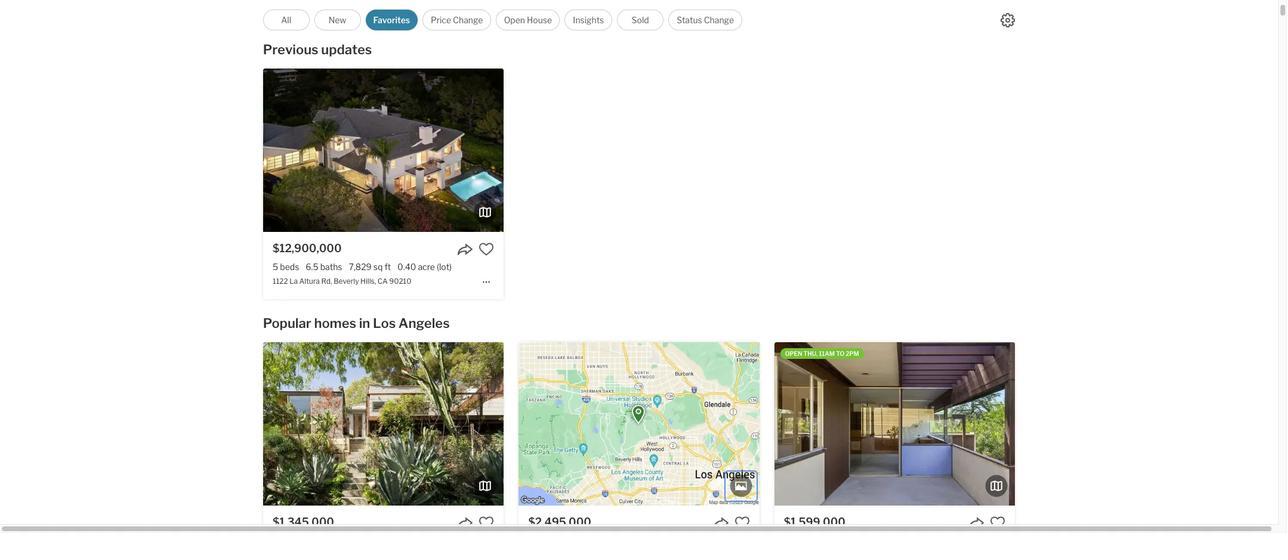 Task type: locate. For each thing, give the bounding box(es) containing it.
1 horizontal spatial favorite button image
[[990, 516, 1006, 532]]

0 horizontal spatial favorite button image
[[479, 242, 494, 257]]

0 vertical spatial favorite button image
[[479, 242, 494, 257]]

0 horizontal spatial favorite button image
[[479, 516, 494, 532]]

5 beds
[[273, 262, 299, 272]]

favorite button checkbox
[[479, 242, 494, 257]]

1 photo of 1122 la altura rd, beverly hills, ca 90210 image from the left
[[23, 69, 263, 232]]

option group containing all
[[263, 10, 743, 30]]

3 photo of 3940 san rafael ave, los angeles, ca 90065 image from the left
[[1015, 343, 1256, 506]]

2 photo of 1854 phillips way, los angeles, ca 90042 image from the left
[[263, 343, 504, 506]]

11am
[[819, 351, 835, 358]]

1122 la altura rd, beverly hills, ca 90210
[[273, 277, 412, 286]]

option group
[[263, 10, 743, 30]]

los
[[373, 316, 396, 331]]

0 horizontal spatial change
[[453, 15, 483, 25]]

la
[[290, 277, 298, 286]]

6.5 baths
[[306, 262, 342, 272]]

1 horizontal spatial favorite button checkbox
[[735, 516, 750, 532]]

photo of 3940 san rafael ave, los angeles, ca 90065 image
[[534, 343, 775, 506], [775, 343, 1015, 506], [1015, 343, 1256, 506]]

price change
[[431, 15, 483, 25]]

change
[[453, 15, 483, 25], [704, 15, 734, 25]]

Price Change radio
[[423, 10, 491, 30]]

change right status
[[704, 15, 734, 25]]

sold
[[632, 15, 649, 25]]

favorite button image
[[479, 516, 494, 532], [990, 516, 1006, 532]]

1 photo of 3940 san rafael ave, los angeles, ca 90065 image from the left
[[534, 343, 775, 506]]

Sold radio
[[617, 10, 664, 30]]

photo of 1122 la altura rd, beverly hills, ca 90210 image
[[23, 69, 263, 232], [263, 69, 504, 232], [504, 69, 745, 232]]

2 change from the left
[[704, 15, 734, 25]]

2 horizontal spatial favorite button checkbox
[[990, 516, 1006, 532]]

All radio
[[263, 10, 310, 30]]

$12,900,000
[[273, 242, 342, 255]]

1 favorite button image from the left
[[479, 516, 494, 532]]

rd,
[[321, 277, 332, 286]]

3 favorite button checkbox from the left
[[990, 516, 1006, 532]]

1 horizontal spatial change
[[704, 15, 734, 25]]

2 favorite button image from the left
[[990, 516, 1006, 532]]

1 photo of 1854 phillips way, los angeles, ca 90042 image from the left
[[23, 343, 263, 506]]

change right price
[[453, 15, 483, 25]]

updates
[[321, 42, 372, 57]]

1 vertical spatial favorite button image
[[735, 516, 750, 532]]

beds
[[280, 262, 299, 272]]

favorite button image
[[479, 242, 494, 257], [735, 516, 750, 532]]

7,829
[[349, 262, 372, 272]]

favorite button checkbox for $2,495,000
[[735, 516, 750, 532]]

open
[[785, 351, 803, 358]]

altura
[[299, 277, 320, 286]]

0.40 acre (lot)
[[398, 262, 452, 272]]

sq
[[374, 262, 383, 272]]

popular homes in los angeles
[[263, 316, 450, 331]]

2pm
[[846, 351, 860, 358]]

to
[[837, 351, 845, 358]]

angeles
[[399, 316, 450, 331]]

insights
[[573, 15, 604, 25]]

1 horizontal spatial favorite button image
[[735, 516, 750, 532]]

house
[[527, 15, 552, 25]]

favorite button checkbox
[[479, 516, 494, 532], [735, 516, 750, 532], [990, 516, 1006, 532]]

favorite button checkbox for $1,345,000
[[479, 516, 494, 532]]

thu,
[[804, 351, 818, 358]]

1 favorite button checkbox from the left
[[479, 516, 494, 532]]

favorite button image for $2,495,000
[[735, 516, 750, 532]]

1 change from the left
[[453, 15, 483, 25]]

photo of 1854 phillips way, los angeles, ca 90042 image
[[23, 343, 263, 506], [263, 343, 504, 506], [504, 343, 745, 506]]

2 favorite button checkbox from the left
[[735, 516, 750, 532]]

0 horizontal spatial favorite button checkbox
[[479, 516, 494, 532]]

open house
[[504, 15, 552, 25]]

beverly
[[334, 277, 359, 286]]

all
[[281, 15, 291, 25]]

homes
[[314, 316, 356, 331]]

Open House radio
[[496, 10, 560, 30]]



Task type: describe. For each thing, give the bounding box(es) containing it.
1122
[[273, 277, 288, 286]]

3 photo of 1122 la altura rd, beverly hills, ca 90210 image from the left
[[504, 69, 745, 232]]

open thu, 11am to 2pm
[[785, 351, 860, 358]]

(lot)
[[437, 262, 452, 272]]

favorite button image for $12,900,000
[[479, 242, 494, 257]]

favorite button checkbox for $1,599,000
[[990, 516, 1006, 532]]

3 photo of 1854 phillips way, los angeles, ca 90042 image from the left
[[504, 343, 745, 506]]

ca
[[378, 277, 388, 286]]

status
[[677, 15, 702, 25]]

2605 laurel pass, los angeles, ca 90046 image
[[519, 343, 760, 506]]

change for status change
[[704, 15, 734, 25]]

7,829 sq ft
[[349, 262, 391, 272]]

price
[[431, 15, 451, 25]]

open
[[504, 15, 525, 25]]

ft
[[385, 262, 391, 272]]

favorite button image for $1,599,000
[[990, 516, 1006, 532]]

in
[[359, 316, 370, 331]]

hills,
[[361, 277, 376, 286]]

favorites
[[373, 15, 410, 25]]

$1,345,000
[[273, 517, 334, 529]]

previous updates
[[263, 42, 372, 57]]

2 photo of 1122 la altura rd, beverly hills, ca 90210 image from the left
[[263, 69, 504, 232]]

popular
[[263, 316, 312, 331]]

status change
[[677, 15, 734, 25]]

90210
[[389, 277, 412, 286]]

previous
[[263, 42, 319, 57]]

change for price change
[[453, 15, 483, 25]]

$2,495,000
[[529, 517, 592, 529]]

2 photo of 3940 san rafael ave, los angeles, ca 90065 image from the left
[[775, 343, 1015, 506]]

new
[[329, 15, 347, 25]]

New radio
[[314, 10, 361, 30]]

Status Change radio
[[669, 10, 743, 30]]

6.5
[[306, 262, 319, 272]]

Favorites radio
[[366, 10, 418, 30]]

0.40
[[398, 262, 416, 272]]

5
[[273, 262, 278, 272]]

$1,599,000
[[784, 517, 846, 529]]

acre
[[418, 262, 435, 272]]

favorite button image for $1,345,000
[[479, 516, 494, 532]]

baths
[[320, 262, 342, 272]]

Insights radio
[[565, 10, 613, 30]]



Task type: vqa. For each thing, say whether or not it's contained in the screenshot.
Get
no



